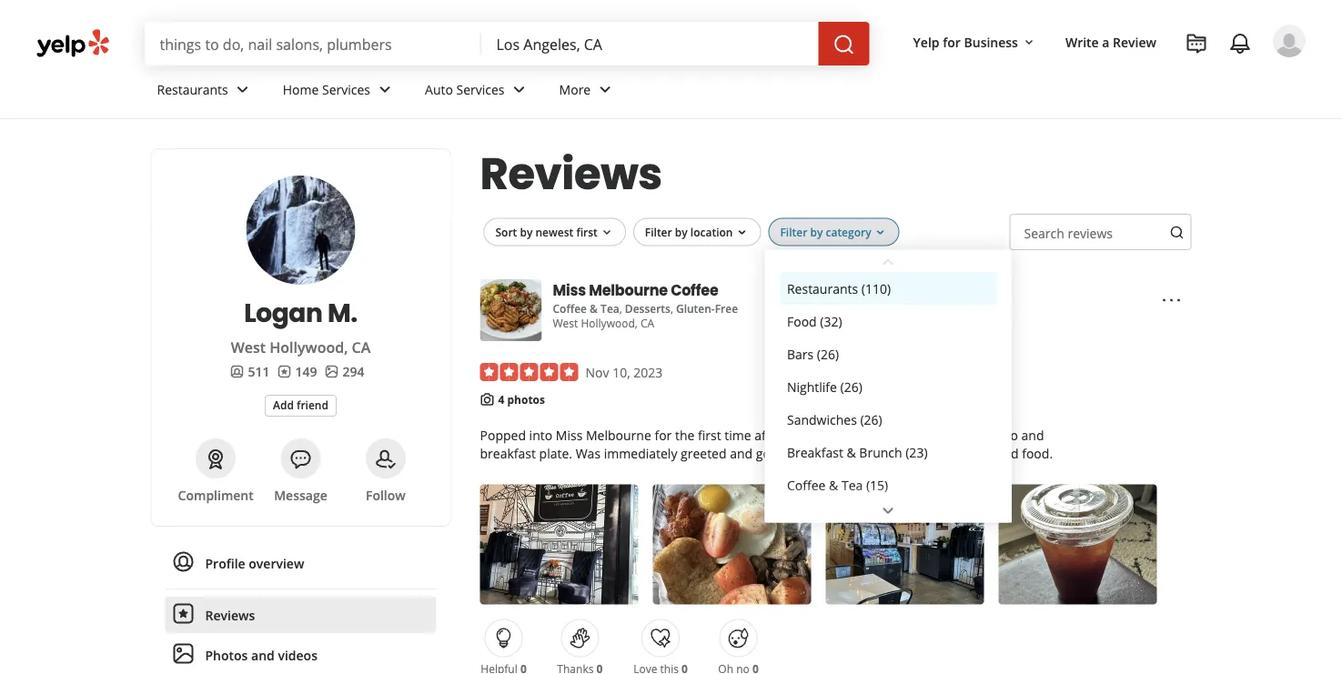 Task type: describe. For each thing, give the bounding box(es) containing it.
menu containing profile overview
[[165, 545, 437, 675]]

got
[[756, 445, 776, 462]]

ca inside "logan m. west hollywood, ca"
[[352, 338, 371, 357]]

miss melbourne coffee region
[[473, 199, 1199, 675]]

(23)
[[906, 444, 928, 461]]

4 photos link
[[498, 392, 545, 407]]

into
[[529, 427, 553, 444]]

home
[[283, 81, 319, 98]]

search image
[[1170, 225, 1185, 240]]

ready.
[[837, 445, 874, 462]]

the
[[675, 427, 695, 444]]

logan m. west hollywood, ca
[[231, 295, 371, 357]]

business
[[965, 33, 1019, 51]]

food (32)
[[787, 312, 842, 330]]

filter for filter by location
[[645, 224, 673, 239]]

149
[[295, 363, 317, 380]]

(26) for bars (26)
[[817, 345, 839, 363]]

overview
[[249, 555, 304, 572]]

24 photos v2 image
[[173, 643, 194, 665]]

restaurants link
[[142, 66, 268, 118]]

reviews element
[[277, 362, 317, 381]]

1 vertical spatial for
[[655, 427, 672, 444]]

(26) for nightlife (26)
[[840, 378, 862, 395]]

time
[[725, 427, 752, 444]]

gluten-
[[676, 301, 715, 316]]

desserts
[[625, 301, 671, 316]]

24 chevron down v2 image inside filters group
[[878, 500, 900, 522]]

sort
[[496, 224, 517, 239]]

auto services link
[[411, 66, 545, 118]]

bob b. image
[[1274, 25, 1306, 57]]

2 , from the left
[[671, 301, 674, 316]]

sandwiches (26)
[[787, 411, 882, 428]]

write a review
[[1066, 33, 1157, 51]]

hollywood, inside "logan m. west hollywood, ca"
[[270, 338, 348, 357]]

spot
[[907, 445, 933, 462]]

yelp
[[914, 33, 940, 51]]

filter for filter by category
[[781, 224, 808, 239]]

16 friends v2 image
[[230, 364, 244, 379]]

write a review link
[[1059, 25, 1164, 58]]

write
[[1066, 33, 1099, 51]]

and up food. at the bottom of the page
[[1022, 427, 1045, 444]]

profile overview link
[[165, 545, 437, 582]]

iced
[[928, 427, 952, 444]]

(32)
[[820, 312, 842, 330]]

nightlife (26) button
[[780, 370, 998, 403]]

16 chevron down v2 image
[[600, 226, 614, 240]]

2 (0 reactions) element from the left
[[597, 661, 603, 675]]

photos
[[508, 392, 545, 407]]

compliment
[[178, 487, 254, 504]]

photos element
[[325, 362, 365, 381]]

photos
[[205, 647, 248, 664]]

services for home services
[[322, 81, 371, 98]]

sandwiches
[[787, 411, 857, 428]]

logan
[[244, 295, 323, 331]]

profile overview
[[205, 555, 304, 572]]

ca inside miss melbourne coffee coffee & tea , desserts , gluten-free west hollywood, ca
[[641, 316, 655, 331]]

message image
[[290, 449, 312, 471]]

511
[[248, 363, 270, 380]]

tea inside button
[[842, 476, 863, 494]]

4 (0 reactions) element from the left
[[753, 661, 759, 675]]

by for newest
[[520, 224, 533, 239]]

coffee & tea (15)
[[787, 476, 888, 494]]

auto
[[425, 81, 453, 98]]

bars (26)
[[787, 345, 839, 363]]

friend
[[297, 398, 329, 413]]

sandwiches (26) button
[[780, 403, 998, 436]]

order
[[800, 445, 833, 462]]

and inside 'photos and videos' link
[[251, 647, 275, 664]]

coffee inside button
[[787, 476, 826, 494]]

breakfast
[[480, 445, 536, 462]]

by for location
[[675, 224, 688, 239]]

food (32) button
[[780, 305, 998, 337]]

immediately
[[604, 445, 678, 462]]

food.
[[1023, 445, 1053, 462]]

home services link
[[268, 66, 411, 118]]

by for category
[[811, 224, 823, 239]]

restaurants (110)
[[787, 280, 891, 297]]

16 camera v2 image
[[480, 392, 495, 407]]

filter by location
[[645, 224, 733, 239]]

logan m. link
[[173, 295, 428, 331]]

breakfast & brunch (23)
[[787, 444, 928, 461]]

plate.
[[539, 445, 573, 462]]

popped
[[480, 427, 526, 444]]

compliment image
[[205, 449, 227, 471]]

24 chevron down v2 image for auto services
[[508, 79, 530, 101]]

location
[[691, 224, 733, 239]]

nov
[[586, 364, 610, 381]]

restaurants (110) button
[[780, 272, 998, 305]]

m.
[[328, 295, 358, 331]]

and down time
[[730, 445, 753, 462]]

profile overview menu item
[[165, 545, 437, 590]]

yelp for business
[[914, 33, 1019, 51]]

first inside dropdown button
[[577, 224, 598, 239]]

add friend button
[[265, 395, 337, 417]]

west inside "logan m. west hollywood, ca"
[[231, 338, 266, 357]]

(15)
[[866, 476, 888, 494]]

0 vertical spatial reviews
[[480, 143, 662, 204]]

filter by category
[[781, 224, 872, 239]]

4 photos
[[498, 392, 545, 407]]

(110)
[[861, 280, 891, 297]]

  text field inside miss melbourne coffee region
[[1010, 214, 1192, 250]]

restaurants for restaurants
[[157, 81, 228, 98]]

photos and videos
[[205, 647, 318, 664]]

miss inside popped into miss melbourne for the first time after my run and ordered an iced americano and breakfast plate. was immediately greeted and got my order ready. nice spot for coffee and food.
[[556, 427, 583, 444]]

popped into miss melbourne for the first time after my run and ordered an iced americano and breakfast plate. was immediately greeted and got my order ready. nice spot for coffee and food.
[[480, 427, 1053, 462]]

menu image
[[1161, 290, 1183, 311]]

gluten-free link
[[676, 301, 738, 316]]

24 chevron down v2 image for restaurants
[[232, 79, 254, 101]]

none field near
[[497, 34, 804, 54]]

coffee
[[956, 445, 993, 462]]

miss melbourne coffee coffee & tea , desserts , gluten-free west hollywood, ca
[[553, 280, 738, 331]]

filter by category button
[[769, 218, 900, 246]]

west inside miss melbourne coffee coffee & tea , desserts , gluten-free west hollywood, ca
[[553, 316, 578, 331]]

& for coffee
[[829, 476, 838, 494]]

yelp for business button
[[906, 25, 1044, 58]]



Task type: vqa. For each thing, say whether or not it's contained in the screenshot.
the bottommost Coffee
yes



Task type: locate. For each thing, give the bounding box(es) containing it.
0 vertical spatial melbourne
[[589, 280, 668, 300]]

0 vertical spatial tea
[[601, 301, 620, 316]]

desserts link
[[625, 301, 671, 316]]

1 vertical spatial (26)
[[840, 378, 862, 395]]

2023
[[634, 364, 663, 381]]

greeted
[[681, 445, 727, 462]]

photos and videos link
[[165, 637, 437, 674]]

0 vertical spatial my
[[787, 427, 805, 444]]

0 vertical spatial restaurants
[[157, 81, 228, 98]]

0 horizontal spatial services
[[322, 81, 371, 98]]

1 horizontal spatial restaurants
[[787, 280, 858, 297]]

breakfast & brunch (23) button
[[780, 436, 998, 469]]

free
[[715, 301, 738, 316]]

24 chevron down v2 image inside auto services link
[[508, 79, 530, 101]]

filter inside popup button
[[645, 224, 673, 239]]

24 chevron down v2 image inside the home services link
[[374, 79, 396, 101]]

first left 16 chevron down v2 icon
[[577, 224, 598, 239]]

1 vertical spatial reviews
[[205, 607, 255, 624]]

24 chevron down v2 image
[[232, 79, 254, 101], [508, 79, 530, 101], [595, 79, 617, 101]]

0 vertical spatial miss
[[553, 280, 586, 300]]

for left the
[[655, 427, 672, 444]]

24 review v2 image
[[173, 603, 194, 625]]

notifications image
[[1230, 33, 1252, 55]]

2 horizontal spatial 24 chevron down v2 image
[[595, 79, 617, 101]]

ca
[[641, 316, 655, 331], [352, 338, 371, 357]]

1 (0 reactions) element from the left
[[521, 661, 527, 675]]

0 vertical spatial coffee
[[671, 280, 719, 300]]

bars
[[787, 345, 814, 363]]

24 chevron down v2 image for more
[[595, 79, 617, 101]]

west up 5 star rating image
[[553, 316, 578, 331]]

friends element
[[230, 362, 270, 381]]

1 horizontal spatial hollywood,
[[581, 316, 638, 331]]

review
[[1113, 33, 1157, 51]]

4
[[498, 392, 505, 407]]

bars (26) button
[[780, 337, 998, 370]]

16 chevron down v2 image inside filter by location popup button
[[735, 226, 750, 240]]

0 horizontal spatial none field
[[160, 34, 468, 54]]

3 24 chevron down v2 image from the left
[[595, 79, 617, 101]]

filter inside dropdown button
[[781, 224, 808, 239]]

& inside miss melbourne coffee coffee & tea , desserts , gluten-free west hollywood, ca
[[590, 301, 598, 316]]

  text field
[[1010, 214, 1192, 250]]

first inside popped into miss melbourne for the first time after my run and ordered an iced americano and breakfast plate. was immediately greeted and got my order ready. nice spot for coffee and food.
[[698, 427, 722, 444]]

hollywood,
[[581, 316, 638, 331], [270, 338, 348, 357]]

reviews
[[1068, 224, 1113, 242]]

west
[[553, 316, 578, 331], [231, 338, 266, 357]]

2 horizontal spatial &
[[847, 444, 856, 461]]

1 vertical spatial west
[[231, 338, 266, 357]]

hollywood, inside miss melbourne coffee coffee & tea , desserts , gluten-free west hollywood, ca
[[581, 316, 638, 331]]

reviews inside menu item
[[205, 607, 255, 624]]

nightlife (26)
[[787, 378, 862, 395]]

1 vertical spatial first
[[698, 427, 722, 444]]

reviews menu item
[[165, 597, 437, 634]]

& left the brunch
[[847, 444, 856, 461]]

24 chevron down v2 image left auto
[[374, 79, 396, 101]]

1 vertical spatial hollywood,
[[270, 338, 348, 357]]

1 horizontal spatial ,
[[671, 301, 674, 316]]

an
[[910, 427, 925, 444]]

1 horizontal spatial filter
[[781, 224, 808, 239]]

1 filter from the left
[[645, 224, 673, 239]]

reviews up photos
[[205, 607, 255, 624]]

(0 reactions) element
[[521, 661, 527, 675], [597, 661, 603, 675], [682, 661, 688, 675], [753, 661, 759, 675]]

miss inside miss melbourne coffee coffee & tea , desserts , gluten-free west hollywood, ca
[[553, 280, 586, 300]]

melbourne inside popped into miss melbourne for the first time after my run and ordered an iced americano and breakfast plate. was immediately greeted and got my order ready. nice spot for coffee and food.
[[586, 427, 652, 444]]

1 vertical spatial 24 chevron down v2 image
[[878, 500, 900, 522]]

24 chevron down v2 image left home in the left of the page
[[232, 79, 254, 101]]

& down order
[[829, 476, 838, 494]]

1 services from the left
[[322, 81, 371, 98]]

tea inside miss melbourne coffee coffee & tea , desserts , gluten-free west hollywood, ca
[[601, 301, 620, 316]]

none field up more link
[[497, 34, 804, 54]]

miss up plate.
[[556, 427, 583, 444]]

coffee & tea (15) button
[[780, 469, 998, 501]]

1 , from the left
[[620, 301, 622, 316]]

first
[[577, 224, 598, 239], [698, 427, 722, 444]]

by left location
[[675, 224, 688, 239]]

16 chevron down v2 image for yelp for business
[[1022, 35, 1037, 50]]

24 chevron down v2 image right the more
[[595, 79, 617, 101]]

services
[[322, 81, 371, 98], [457, 81, 505, 98]]

0 horizontal spatial hollywood,
[[270, 338, 348, 357]]

1 vertical spatial melbourne
[[586, 427, 652, 444]]

0 vertical spatial for
[[943, 33, 961, 51]]

16 chevron down v2 image right location
[[735, 226, 750, 240]]

(26) up the brunch
[[860, 411, 882, 428]]

nov 10, 2023
[[586, 364, 663, 381]]

24 chevron down v2 image inside "restaurants" 'link'
[[232, 79, 254, 101]]

(26)
[[817, 345, 839, 363], [840, 378, 862, 395], [860, 411, 882, 428]]

16 chevron down v2 image for filter by category
[[874, 226, 888, 240]]

1 horizontal spatial tea
[[842, 476, 863, 494]]

search
[[1025, 224, 1065, 242]]

0 vertical spatial ca
[[641, 316, 655, 331]]

2 services from the left
[[457, 81, 505, 98]]

0 horizontal spatial 24 chevron down v2 image
[[374, 79, 396, 101]]

2 horizontal spatial 16 chevron down v2 image
[[1022, 35, 1037, 50]]

0 horizontal spatial 24 chevron down v2 image
[[232, 79, 254, 101]]

tea
[[601, 301, 620, 316], [842, 476, 863, 494]]

filter by location button
[[633, 218, 761, 246]]

menu
[[165, 545, 437, 675]]

16 chevron down v2 image inside yelp for business button
[[1022, 35, 1037, 50]]

melbourne up desserts link
[[589, 280, 668, 300]]

more link
[[545, 66, 631, 118]]

1 vertical spatial tea
[[842, 476, 863, 494]]

2 horizontal spatial by
[[811, 224, 823, 239]]

1 horizontal spatial ca
[[641, 316, 655, 331]]

1 24 chevron down v2 image from the left
[[232, 79, 254, 101]]

0 vertical spatial &
[[590, 301, 598, 316]]

1 vertical spatial miss
[[556, 427, 583, 444]]

0 vertical spatial hollywood,
[[581, 316, 638, 331]]

0 horizontal spatial &
[[590, 301, 598, 316]]

24 chevron down v2 image
[[374, 79, 396, 101], [878, 500, 900, 522]]

(26) up "sandwiches (26)"
[[840, 378, 862, 395]]

reviews
[[480, 143, 662, 204], [205, 607, 255, 624]]

coffee up gluten-
[[671, 280, 719, 300]]

0 horizontal spatial first
[[577, 224, 598, 239]]

by inside popup button
[[675, 224, 688, 239]]

1 vertical spatial restaurants
[[787, 280, 858, 297]]

add
[[273, 398, 294, 413]]

and down "americano"
[[996, 445, 1019, 462]]

and left videos
[[251, 647, 275, 664]]

west up friends element
[[231, 338, 266, 357]]

follow image
[[375, 449, 397, 471]]

294
[[343, 363, 365, 380]]

user actions element
[[899, 23, 1332, 135]]

16 photos v2 image
[[325, 364, 339, 379]]

food
[[787, 312, 817, 330]]

nice
[[877, 445, 903, 462]]

1 horizontal spatial coffee
[[671, 280, 719, 300]]

1 horizontal spatial none field
[[497, 34, 804, 54]]

miss up coffee & tea link at top
[[553, 280, 586, 300]]

10,
[[613, 364, 631, 381]]

profile
[[205, 555, 245, 572]]

categories element
[[553, 300, 738, 317]]

Find text field
[[160, 34, 468, 54]]

0 horizontal spatial coffee
[[553, 301, 587, 316]]

2 24 chevron down v2 image from the left
[[508, 79, 530, 101]]

was
[[576, 445, 601, 462]]

1 horizontal spatial 16 chevron down v2 image
[[874, 226, 888, 240]]

1 horizontal spatial &
[[829, 476, 838, 494]]

reviews up newest
[[480, 143, 662, 204]]

more
[[559, 81, 591, 98]]

1 horizontal spatial reviews
[[480, 143, 662, 204]]

newest
[[536, 224, 574, 239]]

24 chevron down v2 image inside more link
[[595, 79, 617, 101]]

0 horizontal spatial 16 chevron down v2 image
[[735, 226, 750, 240]]

restaurants for restaurants (110)
[[787, 280, 858, 297]]

category
[[826, 224, 872, 239]]

none field up home in the left of the page
[[160, 34, 468, 54]]

melbourne inside miss melbourne coffee coffee & tea , desserts , gluten-free west hollywood, ca
[[589, 280, 668, 300]]

24 profile v2 image
[[173, 551, 194, 573]]

ca up 294
[[352, 338, 371, 357]]

my right the got
[[779, 445, 797, 462]]

& for breakfast
[[847, 444, 856, 461]]

services right home in the left of the page
[[322, 81, 371, 98]]

1 horizontal spatial by
[[675, 224, 688, 239]]

1 vertical spatial ca
[[352, 338, 371, 357]]

1 horizontal spatial first
[[698, 427, 722, 444]]

ca down "miss melbourne coffee" link
[[641, 316, 655, 331]]

message
[[274, 487, 328, 504]]

filter right 16 chevron down v2 icon
[[645, 224, 673, 239]]

1 vertical spatial &
[[847, 444, 856, 461]]

0 vertical spatial first
[[577, 224, 598, 239]]

coffee up nov
[[553, 301, 587, 316]]

16 review v2 image
[[277, 364, 292, 379]]

and up "ready."
[[832, 427, 855, 444]]

coffee & tea link
[[553, 301, 620, 316]]

3 (0 reactions) element from the left
[[682, 661, 688, 675]]

1 by from the left
[[520, 224, 533, 239]]

run
[[808, 427, 829, 444]]

2 filter from the left
[[781, 224, 808, 239]]

by right the sort
[[520, 224, 533, 239]]

coffee down order
[[787, 476, 826, 494]]

filter
[[645, 224, 673, 239], [781, 224, 808, 239]]

Near text field
[[497, 34, 804, 54]]

16 chevron down v2 image right category
[[874, 226, 888, 240]]

2 vertical spatial &
[[829, 476, 838, 494]]

0 horizontal spatial restaurants
[[157, 81, 228, 98]]

2 none field from the left
[[497, 34, 804, 54]]

2 by from the left
[[675, 224, 688, 239]]

0 vertical spatial (26)
[[817, 345, 839, 363]]

business categories element
[[142, 66, 1306, 118]]

1 horizontal spatial 24 chevron down v2 image
[[878, 500, 900, 522]]

projects image
[[1186, 33, 1208, 55]]

None field
[[160, 34, 468, 54], [497, 34, 804, 54]]

2 vertical spatial (26)
[[860, 411, 882, 428]]

16 chevron down v2 image inside filter by category dropdown button
[[874, 226, 888, 240]]

by left category
[[811, 224, 823, 239]]

1 horizontal spatial west
[[553, 316, 578, 331]]

16 chevron down v2 image
[[1022, 35, 1037, 50], [735, 226, 750, 240], [874, 226, 888, 240]]

16 chevron down v2 image for filter by location
[[735, 226, 750, 240]]

restaurants inside 'link'
[[157, 81, 228, 98]]

tea left "(15)"
[[842, 476, 863, 494]]

1 vertical spatial coffee
[[553, 301, 587, 316]]

ordered
[[858, 427, 906, 444]]

24 chevron down v2 image down "(15)"
[[878, 500, 900, 522]]

breakfast
[[787, 444, 843, 461]]

1 horizontal spatial services
[[457, 81, 505, 98]]

0 horizontal spatial filter
[[645, 224, 673, 239]]

, left desserts link
[[620, 301, 622, 316]]

&
[[590, 301, 598, 316], [847, 444, 856, 461], [829, 476, 838, 494]]

melbourne up immediately
[[586, 427, 652, 444]]

my
[[787, 427, 805, 444], [779, 445, 797, 462]]

filter left category
[[781, 224, 808, 239]]

videos
[[278, 647, 318, 664]]

americano
[[955, 427, 1019, 444]]

0 horizontal spatial by
[[520, 224, 533, 239]]

none field find
[[160, 34, 468, 54]]

2 vertical spatial for
[[936, 445, 953, 462]]

1 vertical spatial my
[[779, 445, 797, 462]]

3 by from the left
[[811, 224, 823, 239]]

after
[[755, 427, 783, 444]]

sort by newest first
[[496, 224, 598, 239]]

miss melbourne coffee link
[[553, 279, 719, 301]]

filters group
[[480, 218, 1012, 523]]

auto services
[[425, 81, 505, 98]]

services for auto services
[[457, 81, 505, 98]]

for right yelp
[[943, 33, 961, 51]]

0 horizontal spatial west
[[231, 338, 266, 357]]

0 vertical spatial west
[[553, 316, 578, 331]]

home services
[[283, 81, 371, 98]]

search image
[[834, 34, 855, 56]]

, left gluten-
[[671, 301, 674, 316]]

follow
[[366, 487, 406, 504]]

a
[[1103, 33, 1110, 51]]

for down iced
[[936, 445, 953, 462]]

24 chevron down v2 image right auto services
[[508, 79, 530, 101]]

nightlife
[[787, 378, 837, 395]]

2 horizontal spatial coffee
[[787, 476, 826, 494]]

services right auto
[[457, 81, 505, 98]]

1 horizontal spatial 24 chevron down v2 image
[[508, 79, 530, 101]]

0 horizontal spatial tea
[[601, 301, 620, 316]]

reviews link
[[165, 597, 437, 634]]

tea left desserts link
[[601, 301, 620, 316]]

for inside button
[[943, 33, 961, 51]]

0 horizontal spatial reviews
[[205, 607, 255, 624]]

0 horizontal spatial ,
[[620, 301, 622, 316]]

None search field
[[145, 22, 874, 66]]

restaurants inside button
[[787, 280, 858, 297]]

1 none field from the left
[[160, 34, 468, 54]]

5 star rating image
[[480, 363, 579, 381]]

search reviews
[[1025, 224, 1113, 242]]

,
[[620, 301, 622, 316], [671, 301, 674, 316]]

16 chevron down v2 image right "business"
[[1022, 35, 1037, 50]]

first up greeted
[[698, 427, 722, 444]]

brunch
[[859, 444, 902, 461]]

0 vertical spatial 24 chevron down v2 image
[[374, 79, 396, 101]]

melbourne
[[589, 280, 668, 300], [586, 427, 652, 444]]

0 horizontal spatial ca
[[352, 338, 371, 357]]

(26) for sandwiches (26)
[[860, 411, 882, 428]]

2 vertical spatial coffee
[[787, 476, 826, 494]]

& left desserts
[[590, 301, 598, 316]]

my left run
[[787, 427, 805, 444]]

add friend
[[273, 398, 329, 413]]

(26) right bars
[[817, 345, 839, 363]]



